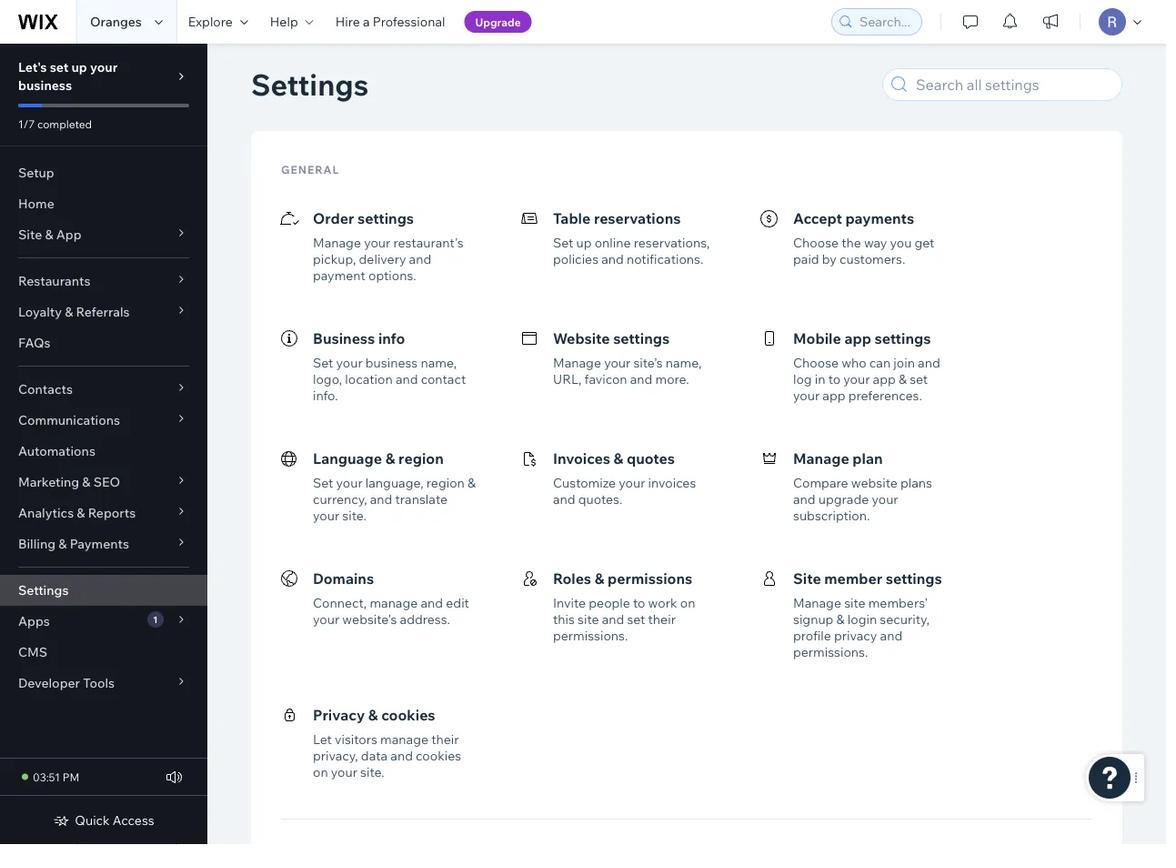 Task type: locate. For each thing, give the bounding box(es) containing it.
site inside dropdown button
[[18, 227, 42, 242]]

name, inside the website settings manage your site's name, url, favicon and more.
[[666, 355, 702, 371]]

1 horizontal spatial name,
[[666, 355, 702, 371]]

on right work
[[680, 595, 696, 611]]

and down restaurant's
[[409, 251, 432, 267]]

1 vertical spatial permissions.
[[793, 644, 868, 660]]

policies
[[553, 251, 599, 267]]

quotes.
[[579, 491, 623, 507]]

and inside order settings manage your restaurant's pickup, delivery and payment options.
[[409, 251, 432, 267]]

& inside mobile app settings choose who can join and log in to your app & set your app preferences.
[[899, 371, 907, 387]]

1 vertical spatial settings
[[18, 582, 69, 598]]

0 horizontal spatial site
[[18, 227, 42, 242]]

pm
[[62, 770, 79, 784]]

their down work
[[648, 611, 676, 627]]

permissions. down profile
[[793, 644, 868, 660]]

set down people
[[627, 611, 646, 627]]

Search... field
[[854, 9, 916, 35]]

& left app
[[45, 227, 53, 242]]

1 vertical spatial cookies
[[416, 748, 461, 764]]

your up favicon
[[604, 355, 631, 371]]

settings up join
[[875, 329, 931, 348]]

0 vertical spatial on
[[680, 595, 696, 611]]

and right join
[[918, 355, 941, 371]]

site. inside language & region set your language, region & currency, and translate your site.
[[342, 508, 367, 524]]

business
[[313, 329, 375, 348]]

manage inside domains connect, manage and edit your website's address.
[[370, 595, 418, 611]]

tools
[[83, 675, 115, 691]]

region up 'translate'
[[427, 475, 465, 491]]

contact
[[421, 371, 466, 387]]

03:51 pm
[[33, 770, 79, 784]]

and inside the privacy & cookies let visitors manage their privacy, data and cookies on your site.
[[391, 748, 413, 764]]

0 horizontal spatial permissions.
[[553, 628, 628, 644]]

contacts
[[18, 381, 73, 397]]

plan
[[853, 450, 883, 468]]

settings up members' at the right of page
[[886, 570, 943, 588]]

up up policies
[[576, 235, 592, 251]]

your down business
[[336, 355, 363, 371]]

0 horizontal spatial to
[[633, 595, 646, 611]]

set down join
[[910, 371, 928, 387]]

your inside order settings manage your restaurant's pickup, delivery and payment options.
[[364, 235, 391, 251]]

0 vertical spatial region
[[399, 450, 444, 468]]

site inside roles & permissions invite people to work on this site and set their permissions.
[[578, 611, 599, 627]]

info
[[378, 329, 405, 348]]

pickup,
[[313, 251, 356, 267]]

0 horizontal spatial settings
[[18, 582, 69, 598]]

set inside language & region set your language, region & currency, and translate your site.
[[313, 475, 333, 491]]

0 vertical spatial business
[[18, 77, 72, 93]]

reservations,
[[634, 235, 710, 251]]

0 vertical spatial set
[[50, 59, 69, 75]]

1 vertical spatial set
[[313, 355, 333, 371]]

name, up more.
[[666, 355, 702, 371]]

site's
[[634, 355, 663, 371]]

set up 'logo,'
[[313, 355, 333, 371]]

manage up url,
[[553, 355, 601, 371]]

0 vertical spatial up
[[71, 59, 87, 75]]

reservations
[[594, 209, 681, 227]]

& left "reports"
[[77, 505, 85, 521]]

loyalty & referrals button
[[0, 297, 207, 328]]

site for member
[[793, 570, 821, 588]]

payment
[[313, 268, 366, 283]]

1 vertical spatial up
[[576, 235, 592, 251]]

& up visitors at left bottom
[[368, 706, 378, 724]]

0 horizontal spatial set
[[50, 59, 69, 75]]

settings inside the website settings manage your site's name, url, favicon and more.
[[613, 329, 670, 348]]

2 vertical spatial set
[[313, 475, 333, 491]]

site inside site member settings manage site members' signup & login security, profile privacy and permissions.
[[793, 570, 821, 588]]

seo
[[93, 474, 120, 490]]

1 vertical spatial set
[[910, 371, 928, 387]]

permissions. inside site member settings manage site members' signup & login security, profile privacy and permissions.
[[793, 644, 868, 660]]

1 horizontal spatial on
[[680, 595, 696, 611]]

1 name, from the left
[[421, 355, 457, 371]]

choose inside mobile app settings choose who can join and log in to your app & set your app preferences.
[[793, 355, 839, 371]]

1 horizontal spatial to
[[829, 371, 841, 387]]

site & app button
[[0, 219, 207, 250]]

1
[[153, 614, 158, 625]]

your inside let's set up your business
[[90, 59, 118, 75]]

name, up contact
[[421, 355, 457, 371]]

region up language,
[[399, 450, 444, 468]]

manage up the pickup,
[[313, 235, 361, 251]]

& left seo
[[82, 474, 91, 490]]

& inside site member settings manage site members' signup & login security, profile privacy and permissions.
[[837, 611, 845, 627]]

invite
[[553, 595, 586, 611]]

and down the security,
[[880, 628, 903, 644]]

site & app
[[18, 227, 82, 242]]

your down oranges
[[90, 59, 118, 75]]

your
[[90, 59, 118, 75], [364, 235, 391, 251], [336, 355, 363, 371], [604, 355, 631, 371], [844, 371, 870, 387], [793, 388, 820, 404], [336, 475, 363, 491], [619, 475, 646, 491], [872, 491, 899, 507], [313, 508, 340, 524], [313, 611, 340, 627], [331, 764, 358, 780]]

settings up "apps"
[[18, 582, 69, 598]]

faqs link
[[0, 328, 207, 359]]

1 horizontal spatial business
[[366, 355, 418, 371]]

app up preferences.
[[873, 371, 896, 387]]

1 horizontal spatial site
[[845, 595, 866, 611]]

& up people
[[595, 570, 605, 588]]

their inside the privacy & cookies let visitors manage their privacy, data and cookies on your site.
[[431, 732, 459, 748]]

1 vertical spatial site
[[793, 570, 821, 588]]

billing & payments
[[18, 536, 129, 552]]

your inside the website settings manage your site's name, url, favicon and more.
[[604, 355, 631, 371]]

1 vertical spatial business
[[366, 355, 418, 371]]

site
[[18, 227, 42, 242], [793, 570, 821, 588]]

order settings manage your restaurant's pickup, delivery and payment options.
[[313, 209, 464, 283]]

site. down currency,
[[342, 508, 367, 524]]

and down the online
[[602, 251, 624, 267]]

logo,
[[313, 371, 342, 387]]

1 vertical spatial on
[[313, 764, 328, 780]]

manage up the "signup"
[[793, 595, 842, 611]]

manage up data
[[380, 732, 429, 748]]

name,
[[421, 355, 457, 371], [666, 355, 702, 371]]

by
[[822, 251, 837, 267]]

manage up compare
[[793, 450, 850, 468]]

your inside invoices & quotes customize your invoices and quotes.
[[619, 475, 646, 491]]

your down website
[[872, 491, 899, 507]]

& for app
[[45, 227, 53, 242]]

1 vertical spatial app
[[873, 371, 896, 387]]

set up policies
[[553, 235, 574, 251]]

0 horizontal spatial business
[[18, 77, 72, 93]]

accept payments choose the way you get paid by customers.
[[793, 209, 935, 267]]

1 vertical spatial choose
[[793, 355, 839, 371]]

language & region set your language, region & currency, and translate your site.
[[313, 450, 476, 524]]

0 horizontal spatial on
[[313, 764, 328, 780]]

2 choose from the top
[[793, 355, 839, 371]]

choose
[[793, 235, 839, 251], [793, 355, 839, 371]]

settings inside mobile app settings choose who can join and log in to your app & set your app preferences.
[[875, 329, 931, 348]]

website settings manage your site's name, url, favicon and more.
[[553, 329, 702, 387]]

and
[[409, 251, 432, 267], [602, 251, 624, 267], [918, 355, 941, 371], [396, 371, 418, 387], [630, 371, 653, 387], [370, 491, 393, 507], [553, 491, 576, 507], [793, 491, 816, 507], [421, 595, 443, 611], [602, 611, 624, 627], [880, 628, 903, 644], [391, 748, 413, 764]]

& for reports
[[77, 505, 85, 521]]

cookies right data
[[416, 748, 461, 764]]

language,
[[366, 475, 424, 491]]

settings up the delivery
[[358, 209, 414, 227]]

manage inside order settings manage your restaurant's pickup, delivery and payment options.
[[313, 235, 361, 251]]

in
[[815, 371, 826, 387]]

online
[[595, 235, 631, 251]]

contacts button
[[0, 374, 207, 405]]

and down compare
[[793, 491, 816, 507]]

choose up paid
[[793, 235, 839, 251]]

1 horizontal spatial their
[[648, 611, 676, 627]]

hire a professional link
[[325, 0, 456, 44]]

set inside roles & permissions invite people to work on this site and set their permissions.
[[627, 611, 646, 627]]

manage plan compare website plans and upgrade your subscription.
[[793, 450, 933, 524]]

0 vertical spatial cookies
[[381, 706, 435, 724]]

1 horizontal spatial site
[[793, 570, 821, 588]]

their right visitors at left bottom
[[431, 732, 459, 748]]

quick access button
[[53, 813, 154, 829]]

your down connect,
[[313, 611, 340, 627]]

site
[[845, 595, 866, 611], [578, 611, 599, 627]]

settings up site's at top right
[[613, 329, 670, 348]]

& inside the privacy & cookies let visitors manage their privacy, data and cookies on your site.
[[368, 706, 378, 724]]

domains connect, manage and edit your website's address.
[[313, 570, 469, 627]]

& left quotes
[[614, 450, 624, 468]]

site member settings manage site members' signup & login security, profile privacy and permissions.
[[793, 570, 943, 660]]

0 vertical spatial their
[[648, 611, 676, 627]]

set for table reservations
[[553, 235, 574, 251]]

& down join
[[899, 371, 907, 387]]

and inside business info set your business name, logo, location and contact info.
[[396, 371, 418, 387]]

app up the who
[[845, 329, 872, 348]]

way
[[864, 235, 887, 251]]

0 vertical spatial site
[[845, 595, 866, 611]]

set inside business info set your business name, logo, location and contact info.
[[313, 355, 333, 371]]

0 vertical spatial manage
[[370, 595, 418, 611]]

and up the address.
[[421, 595, 443, 611]]

your down quotes
[[619, 475, 646, 491]]

business for set
[[18, 77, 72, 93]]

manage
[[370, 595, 418, 611], [380, 732, 429, 748]]

1/7 completed
[[18, 117, 92, 131]]

people
[[589, 595, 630, 611]]

site.
[[342, 508, 367, 524], [360, 764, 385, 780]]

on down "privacy,"
[[313, 764, 328, 780]]

& right language,
[[468, 475, 476, 491]]

set inside the table reservations set up online reservations, policies and notifications.
[[553, 235, 574, 251]]

set for business info
[[313, 355, 333, 371]]

language
[[313, 450, 382, 468]]

and left contact
[[396, 371, 418, 387]]

0 vertical spatial site.
[[342, 508, 367, 524]]

your inside business info set your business name, logo, location and contact info.
[[336, 355, 363, 371]]

privacy
[[313, 706, 365, 724]]

url,
[[553, 371, 582, 387]]

invoices
[[553, 450, 611, 468]]

invoices & quotes customize your invoices and quotes.
[[553, 450, 696, 507]]

1 horizontal spatial permissions.
[[793, 644, 868, 660]]

site up the "signup"
[[793, 570, 821, 588]]

quick
[[75, 813, 110, 828]]

1 vertical spatial to
[[633, 595, 646, 611]]

invoices
[[648, 475, 696, 491]]

communications
[[18, 412, 120, 428]]

0 vertical spatial site
[[18, 227, 42, 242]]

1 horizontal spatial up
[[576, 235, 592, 251]]

upgrade button
[[464, 11, 532, 33]]

1 horizontal spatial set
[[627, 611, 646, 627]]

set right "let's"
[[50, 59, 69, 75]]

0 horizontal spatial site
[[578, 611, 599, 627]]

options.
[[369, 268, 416, 283]]

Search all settings field
[[911, 69, 1116, 100]]

get
[[915, 235, 935, 251]]

app down in
[[823, 388, 846, 404]]

manage inside site member settings manage site members' signup & login security, profile privacy and permissions.
[[793, 595, 842, 611]]

and down site's at top right
[[630, 371, 653, 387]]

and right data
[[391, 748, 413, 764]]

to left work
[[633, 595, 646, 611]]

your up the delivery
[[364, 235, 391, 251]]

home link
[[0, 188, 207, 219]]

& right "billing"
[[58, 536, 67, 552]]

1 vertical spatial site
[[578, 611, 599, 627]]

business inside let's set up your business
[[18, 77, 72, 93]]

manage inside manage plan compare website plans and upgrade your subscription.
[[793, 450, 850, 468]]

1 horizontal spatial settings
[[251, 66, 369, 103]]

manage up website's
[[370, 595, 418, 611]]

their
[[648, 611, 676, 627], [431, 732, 459, 748]]

cms
[[18, 644, 47, 660]]

and down language,
[[370, 491, 393, 507]]

choose up in
[[793, 355, 839, 371]]

your down log
[[793, 388, 820, 404]]

join
[[894, 355, 915, 371]]

& inside invoices & quotes customize your invoices and quotes.
[[614, 450, 624, 468]]

app
[[56, 227, 82, 242]]

2 name, from the left
[[666, 355, 702, 371]]

set up currency,
[[313, 475, 333, 491]]

site. down data
[[360, 764, 385, 780]]

1 vertical spatial site.
[[360, 764, 385, 780]]

name, inside business info set your business name, logo, location and contact info.
[[421, 355, 457, 371]]

2 vertical spatial app
[[823, 388, 846, 404]]

permissions. inside roles & permissions invite people to work on this site and set their permissions.
[[553, 628, 628, 644]]

site down home
[[18, 227, 42, 242]]

and down people
[[602, 611, 624, 627]]

& left login
[[837, 611, 845, 627]]

permissions. down this
[[553, 628, 628, 644]]

cookies up data
[[381, 706, 435, 724]]

0 vertical spatial set
[[553, 235, 574, 251]]

& for quotes
[[614, 450, 624, 468]]

1 vertical spatial manage
[[380, 732, 429, 748]]

0 horizontal spatial up
[[71, 59, 87, 75]]

and inside manage plan compare website plans and upgrade your subscription.
[[793, 491, 816, 507]]

quotes
[[627, 450, 675, 468]]

business
[[18, 77, 72, 93], [366, 355, 418, 371]]

0 vertical spatial choose
[[793, 235, 839, 251]]

your down "privacy,"
[[331, 764, 358, 780]]

restaurants button
[[0, 266, 207, 297]]

site for &
[[18, 227, 42, 242]]

settings
[[251, 66, 369, 103], [18, 582, 69, 598]]

order
[[313, 209, 354, 227]]

0 vertical spatial to
[[829, 371, 841, 387]]

site up login
[[845, 595, 866, 611]]

and down customize
[[553, 491, 576, 507]]

2 horizontal spatial set
[[910, 371, 928, 387]]

automations
[[18, 443, 95, 459]]

1 vertical spatial their
[[431, 732, 459, 748]]

& right the loyalty
[[65, 304, 73, 320]]

site right this
[[578, 611, 599, 627]]

& for cookies
[[368, 706, 378, 724]]

1 choose from the top
[[793, 235, 839, 251]]

business down the info
[[366, 355, 418, 371]]

& for payments
[[58, 536, 67, 552]]

settings down help button
[[251, 66, 369, 103]]

2 vertical spatial set
[[627, 611, 646, 627]]

table reservations set up online reservations, policies and notifications.
[[553, 209, 710, 267]]

0 horizontal spatial their
[[431, 732, 459, 748]]

reports
[[88, 505, 136, 521]]

business down "let's"
[[18, 77, 72, 93]]

0 horizontal spatial name,
[[421, 355, 457, 371]]

up right "let's"
[[71, 59, 87, 75]]

0 vertical spatial app
[[845, 329, 872, 348]]

region
[[399, 450, 444, 468], [427, 475, 465, 491]]

more.
[[656, 371, 690, 387]]

your inside manage plan compare website plans and upgrade your subscription.
[[872, 491, 899, 507]]

to right in
[[829, 371, 841, 387]]

and inside mobile app settings choose who can join and log in to your app & set your app preferences.
[[918, 355, 941, 371]]

& inside roles & permissions invite people to work on this site and set their permissions.
[[595, 570, 605, 588]]

business inside business info set your business name, logo, location and contact info.
[[366, 355, 418, 371]]

& up language,
[[386, 450, 395, 468]]

0 vertical spatial permissions.
[[553, 628, 628, 644]]



Task type: describe. For each thing, give the bounding box(es) containing it.
subscription.
[[793, 508, 870, 524]]

sidebar element
[[0, 44, 207, 845]]

1 vertical spatial region
[[427, 475, 465, 491]]

manage inside the website settings manage your site's name, url, favicon and more.
[[553, 355, 601, 371]]

& for seo
[[82, 474, 91, 490]]

access
[[113, 813, 154, 828]]

and inside roles & permissions invite people to work on this site and set their permissions.
[[602, 611, 624, 627]]

on inside roles & permissions invite people to work on this site and set their permissions.
[[680, 595, 696, 611]]

name, for info
[[421, 355, 457, 371]]

site. inside the privacy & cookies let visitors manage their privacy, data and cookies on your site.
[[360, 764, 385, 780]]

analytics & reports button
[[0, 498, 207, 529]]

mobile
[[793, 329, 842, 348]]

delivery
[[359, 251, 406, 267]]

website's
[[342, 611, 397, 627]]

plans
[[901, 475, 933, 491]]

let
[[313, 732, 332, 748]]

automations link
[[0, 436, 207, 467]]

settings inside order settings manage your restaurant's pickup, delivery and payment options.
[[358, 209, 414, 227]]

privacy,
[[313, 748, 358, 764]]

& for referrals
[[65, 304, 73, 320]]

signup
[[793, 611, 834, 627]]

business for info
[[366, 355, 418, 371]]

set inside let's set up your business
[[50, 59, 69, 75]]

explore
[[188, 14, 233, 30]]

oranges
[[90, 14, 142, 30]]

their inside roles & permissions invite people to work on this site and set their permissions.
[[648, 611, 676, 627]]

& for permissions
[[595, 570, 605, 588]]

data
[[361, 748, 388, 764]]

manage inside the privacy & cookies let visitors manage their privacy, data and cookies on your site.
[[380, 732, 429, 748]]

address.
[[400, 611, 450, 627]]

currency,
[[313, 491, 367, 507]]

your inside domains connect, manage and edit your website's address.
[[313, 611, 340, 627]]

up inside let's set up your business
[[71, 59, 87, 75]]

1/7
[[18, 117, 35, 131]]

choose inside accept payments choose the way you get paid by customers.
[[793, 235, 839, 251]]

developer
[[18, 675, 80, 691]]

marketing
[[18, 474, 79, 490]]

completed
[[37, 117, 92, 131]]

translate
[[395, 491, 448, 507]]

connect,
[[313, 595, 367, 611]]

let's
[[18, 59, 47, 75]]

to inside mobile app settings choose who can join and log in to your app & set your app preferences.
[[829, 371, 841, 387]]

customers.
[[840, 251, 906, 267]]

payments
[[70, 536, 129, 552]]

security,
[[880, 611, 930, 627]]

billing
[[18, 536, 56, 552]]

analytics
[[18, 505, 74, 521]]

setup link
[[0, 157, 207, 188]]

your up currency,
[[336, 475, 363, 491]]

general-section element
[[268, 180, 1106, 797]]

and inside site member settings manage site members' signup & login security, profile privacy and permissions.
[[880, 628, 903, 644]]

set inside mobile app settings choose who can join and log in to your app & set your app preferences.
[[910, 371, 928, 387]]

can
[[870, 355, 891, 371]]

0 vertical spatial settings
[[251, 66, 369, 103]]

settings inside sidebar element
[[18, 582, 69, 598]]

notifications.
[[627, 251, 704, 267]]

permissions
[[608, 570, 693, 588]]

& for region
[[386, 450, 395, 468]]

accept
[[793, 209, 843, 227]]

loyalty & referrals
[[18, 304, 130, 320]]

apps
[[18, 613, 50, 629]]

preferences.
[[849, 388, 922, 404]]

cms link
[[0, 637, 207, 668]]

your down the who
[[844, 371, 870, 387]]

setup
[[18, 165, 54, 181]]

and inside the table reservations set up online reservations, policies and notifications.
[[602, 251, 624, 267]]

customize
[[553, 475, 616, 491]]

visitors
[[335, 732, 378, 748]]

marketing & seo
[[18, 474, 120, 490]]

permissions. for &
[[553, 628, 628, 644]]

your inside the privacy & cookies let visitors manage their privacy, data and cookies on your site.
[[331, 764, 358, 780]]

to inside roles & permissions invite people to work on this site and set their permissions.
[[633, 595, 646, 611]]

your down currency,
[[313, 508, 340, 524]]

developer tools
[[18, 675, 115, 691]]

and inside language & region set your language, region & currency, and translate your site.
[[370, 491, 393, 507]]

profile
[[793, 628, 832, 644]]

you
[[890, 235, 912, 251]]

privacy
[[834, 628, 878, 644]]

log
[[793, 371, 812, 387]]

analytics & reports
[[18, 505, 136, 521]]

site inside site member settings manage site members' signup & login security, profile privacy and permissions.
[[845, 595, 866, 611]]

name, for settings
[[666, 355, 702, 371]]

and inside invoices & quotes customize your invoices and quotes.
[[553, 491, 576, 507]]

favicon
[[585, 371, 627, 387]]

restaurants
[[18, 273, 90, 289]]

this
[[553, 611, 575, 627]]

and inside the website settings manage your site's name, url, favicon and more.
[[630, 371, 653, 387]]

location
[[345, 371, 393, 387]]

who
[[842, 355, 867, 371]]

paid
[[793, 251, 820, 267]]

and inside domains connect, manage and edit your website's address.
[[421, 595, 443, 611]]

help
[[270, 14, 298, 30]]

settings inside site member settings manage site members' signup & login security, profile privacy and permissions.
[[886, 570, 943, 588]]

marketing & seo button
[[0, 467, 207, 498]]

on inside the privacy & cookies let visitors manage their privacy, data and cookies on your site.
[[313, 764, 328, 780]]

restaurant's
[[393, 235, 464, 251]]

compare
[[793, 475, 849, 491]]

up inside the table reservations set up online reservations, policies and notifications.
[[576, 235, 592, 251]]

permissions. for member
[[793, 644, 868, 660]]

help button
[[259, 0, 325, 44]]

loyalty
[[18, 304, 62, 320]]

payments
[[846, 209, 915, 227]]

table
[[553, 209, 591, 227]]

03:51
[[33, 770, 60, 784]]

referrals
[[76, 304, 130, 320]]

info.
[[313, 388, 338, 404]]



Task type: vqa. For each thing, say whether or not it's contained in the screenshot.
More within button
no



